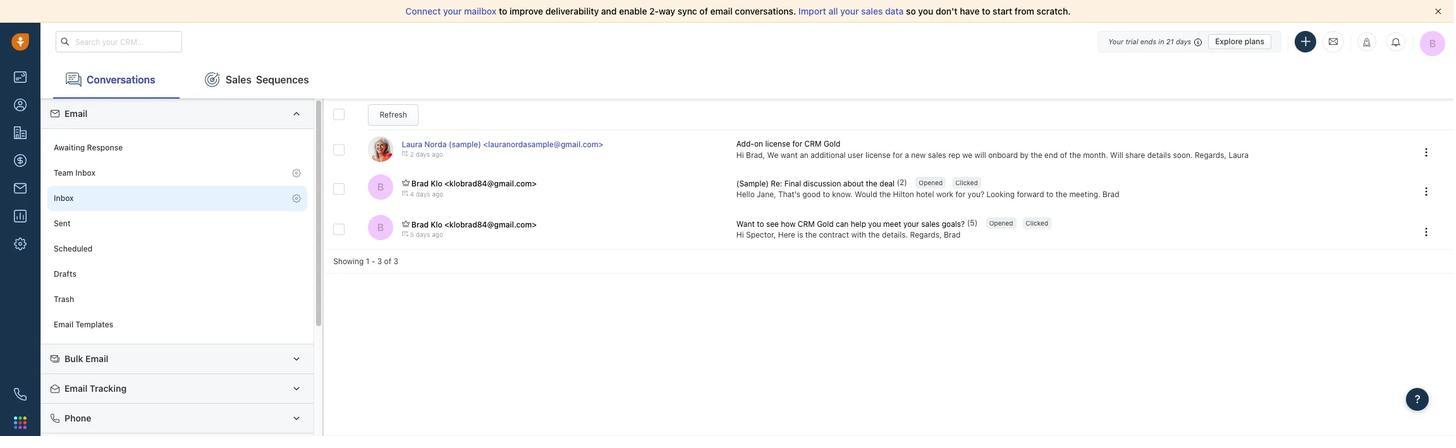 Task type: vqa. For each thing, say whether or not it's contained in the screenshot.
INBOX to the left
yes



Task type: describe. For each thing, give the bounding box(es) containing it.
0 horizontal spatial license
[[765, 139, 790, 149]]

5 days ago
[[410, 231, 443, 238]]

sequences
[[256, 74, 309, 85]]

klo for want to see how crm gold can help you meet your sales goals? (5)
[[431, 220, 442, 229]]

0 horizontal spatial your
[[443, 6, 462, 16]]

your
[[1108, 37, 1124, 45]]

by
[[1020, 150, 1029, 160]]

user
[[848, 150, 863, 160]]

about
[[843, 179, 864, 188]]

days right 21
[[1176, 37, 1191, 45]]

email templates
[[54, 320, 113, 330]]

21
[[1166, 37, 1174, 45]]

(5)
[[967, 218, 978, 228]]

from
[[1015, 6, 1034, 16]]

a
[[905, 150, 909, 160]]

in
[[1158, 37, 1164, 45]]

can
[[836, 219, 849, 229]]

Search your CRM... text field
[[56, 31, 182, 52]]

email for email tracking
[[64, 383, 87, 394]]

2
[[410, 151, 414, 158]]

will
[[975, 150, 986, 160]]

crm for for
[[805, 139, 822, 149]]

want to see how crm gold can help you meet your sales goals? link
[[736, 218, 967, 229]]

and
[[601, 6, 617, 16]]

crm for how
[[798, 219, 815, 229]]

opened for (5)
[[989, 220, 1013, 227]]

so
[[906, 6, 916, 16]]

is
[[797, 230, 803, 240]]

<lauranordasample@gmail.com>
[[483, 140, 603, 149]]

we
[[767, 150, 778, 160]]

klo for (sample) re: final discussion about the deal (2)
[[431, 179, 442, 189]]

gold for for
[[824, 139, 840, 149]]

brad right meeting.
[[1103, 189, 1119, 199]]

end
[[1045, 150, 1058, 160]]

drafts
[[54, 270, 76, 279]]

incoming image
[[402, 151, 408, 157]]

would
[[855, 189, 877, 199]]

scheduled link
[[47, 236, 307, 262]]

hotel
[[916, 189, 934, 199]]

that's
[[778, 189, 800, 199]]

your trial ends in 21 days
[[1108, 37, 1191, 45]]

4 days ago
[[410, 190, 443, 198]]

ago for want to see how crm gold can help you meet your sales goals? (5)
[[432, 231, 443, 238]]

soon.
[[1173, 150, 1193, 160]]

scheduled
[[54, 244, 93, 254]]

regards, inside add-on license for crm gold hi brad, we want an additional user license for a new sales rep we will onboard by the end of the month. will share details soon. regards, laura
[[1195, 150, 1227, 160]]

tracking
[[90, 383, 127, 394]]

add-on license for crm gold hi brad, we want an additional user license for a new sales rep we will onboard by the end of the month. will share details soon. regards, laura
[[736, 139, 1249, 160]]

spector,
[[746, 230, 776, 240]]

details
[[1147, 150, 1171, 160]]

0 vertical spatial for
[[793, 139, 802, 149]]

improve
[[510, 6, 543, 16]]

connect your mailbox link
[[406, 6, 499, 16]]

send email image
[[1329, 36, 1338, 47]]

2 vertical spatial of
[[384, 257, 391, 266]]

(sample) re: final discussion about the deal link
[[736, 178, 897, 189]]

1 horizontal spatial of
[[700, 6, 708, 16]]

1
[[366, 257, 369, 266]]

here
[[778, 230, 795, 240]]

forward
[[1017, 189, 1044, 199]]

meet
[[883, 219, 901, 229]]

to down discussion
[[823, 189, 830, 199]]

don't
[[936, 6, 958, 16]]

gold for how
[[817, 219, 834, 229]]

your inside want to see how crm gold can help you meet your sales goals? (5)
[[903, 219, 919, 229]]

brad up 4 days ago
[[411, 179, 429, 189]]

final
[[784, 179, 801, 188]]

<klobrad84@gmail.com> for want
[[445, 220, 537, 229]]

norda
[[424, 140, 447, 149]]

sales for new
[[928, 150, 946, 160]]

add-
[[736, 139, 754, 149]]

have
[[960, 6, 980, 16]]

email
[[710, 6, 733, 16]]

looking
[[987, 189, 1015, 199]]

hello jane, that's good to know. would the hilton hotel work for you? looking forward to the meeting. brad
[[736, 189, 1119, 199]]

meeting.
[[1069, 189, 1101, 199]]

close image
[[1435, 8, 1442, 15]]

sales inside want to see how crm gold can help you meet your sales goals? (5)
[[921, 219, 940, 229]]

additional
[[811, 150, 846, 160]]

of inside add-on license for crm gold hi brad, we want an additional user license for a new sales rep we will onboard by the end of the month. will share details soon. regards, laura
[[1060, 150, 1067, 160]]

response
[[87, 143, 123, 153]]

0 vertical spatial ago
[[432, 151, 443, 158]]

team inbox
[[54, 168, 95, 178]]

0 horizontal spatial inbox
[[54, 194, 74, 203]]

outgoing image for hello
[[402, 190, 408, 196]]

laura norda (sample) <lauranordasample@gmail.com> link
[[402, 140, 603, 149]]

showing 1 - 3 of 3
[[333, 257, 398, 266]]

new
[[911, 150, 926, 160]]

way
[[659, 6, 675, 16]]

showing
[[333, 257, 364, 266]]

sync
[[678, 6, 697, 16]]

to left start
[[982, 6, 990, 16]]

clicked for brad
[[1026, 220, 1048, 227]]

the inside the (sample) re: final discussion about the deal (2)
[[866, 179, 877, 188]]

sales sequences
[[226, 74, 309, 85]]

onboard
[[988, 150, 1018, 160]]

phone
[[64, 413, 91, 424]]

4
[[410, 190, 414, 198]]

all
[[829, 6, 838, 16]]



Task type: locate. For each thing, give the bounding box(es) containing it.
ago
[[432, 151, 443, 158], [432, 190, 443, 198], [432, 231, 443, 238]]

the down the deal
[[879, 189, 891, 199]]

crm
[[805, 139, 822, 149], [798, 219, 815, 229]]

0 vertical spatial opened
[[919, 179, 943, 187]]

sales left rep
[[928, 150, 946, 160]]

ago for (sample) re: final discussion about the deal (2)
[[432, 190, 443, 198]]

2 <klobrad84@gmail.com> from the top
[[445, 220, 537, 229]]

0 horizontal spatial laura
[[402, 140, 422, 149]]

(sample) re: final discussion about the deal (2)
[[736, 178, 907, 188]]

(sample) re: final discussion about the deal button
[[736, 178, 897, 189]]

email up awaiting
[[64, 108, 87, 119]]

with
[[851, 230, 866, 240]]

brad up 5 days ago on the bottom left of the page
[[411, 220, 429, 229]]

work
[[936, 189, 953, 199]]

days right 4
[[416, 190, 430, 198]]

0 vertical spatial sales
[[861, 6, 883, 16]]

help
[[851, 219, 866, 229]]

1 3 from the left
[[377, 257, 382, 266]]

how
[[781, 219, 796, 229]]

email
[[64, 108, 87, 119], [54, 320, 73, 330], [85, 353, 108, 364], [64, 383, 87, 394]]

explore plans link
[[1208, 34, 1271, 49]]

inbox
[[75, 168, 95, 178], [54, 194, 74, 203]]

the right by
[[1031, 150, 1042, 160]]

rep
[[948, 150, 960, 160]]

1 klo from the top
[[431, 179, 442, 189]]

2 days ago
[[410, 151, 443, 158]]

2 vertical spatial for
[[956, 189, 966, 199]]

days right 2
[[416, 151, 430, 158]]

month.
[[1083, 150, 1108, 160]]

1 <klobrad84@gmail.com> from the top
[[445, 179, 537, 189]]

will
[[1110, 150, 1123, 160]]

0 horizontal spatial regards,
[[910, 230, 942, 240]]

laura right soon.
[[1229, 150, 1249, 160]]

the
[[1031, 150, 1042, 160], [1069, 150, 1081, 160], [866, 179, 877, 188], [879, 189, 891, 199], [1056, 189, 1067, 199], [805, 230, 817, 240], [868, 230, 880, 240]]

sales
[[226, 74, 252, 85]]

start
[[993, 6, 1012, 16]]

you
[[918, 6, 933, 16], [868, 219, 881, 229]]

regards, right soon.
[[1195, 150, 1227, 160]]

inbox right team
[[75, 168, 95, 178]]

mailbox
[[464, 6, 497, 16]]

2 vertical spatial sales
[[921, 219, 940, 229]]

to up spector,
[[757, 219, 764, 229]]

of
[[700, 6, 708, 16], [1060, 150, 1067, 160], [384, 257, 391, 266]]

tab list
[[40, 61, 1454, 99]]

<klobrad84@gmail.com>
[[445, 179, 537, 189], [445, 220, 537, 229]]

your left "mailbox" at the left top of the page
[[443, 6, 462, 16]]

1 horizontal spatial inbox
[[75, 168, 95, 178]]

1 vertical spatial sales
[[928, 150, 946, 160]]

want
[[736, 219, 755, 229]]

want
[[781, 150, 798, 160]]

import all your sales data link
[[798, 6, 906, 16]]

you right so
[[918, 6, 933, 16]]

1 vertical spatial opened
[[989, 220, 1013, 227]]

1 vertical spatial license
[[866, 150, 891, 160]]

hi inside add-on license for crm gold hi brad, we want an additional user license for a new sales rep we will onboard by the end of the month. will share details soon. regards, laura
[[736, 150, 744, 160]]

1 vertical spatial outgoing image
[[402, 231, 408, 237]]

opened right (5) on the right of the page
[[989, 220, 1013, 227]]

0 vertical spatial brad klo <klobrad84@gmail.com>
[[411, 179, 537, 189]]

1 vertical spatial gold
[[817, 219, 834, 229]]

crm up is
[[798, 219, 815, 229]]

to right forward
[[1046, 189, 1054, 199]]

gold up contract
[[817, 219, 834, 229]]

the right is
[[805, 230, 817, 240]]

regards, right 'details.'
[[910, 230, 942, 240]]

brad
[[411, 179, 429, 189], [1103, 189, 1119, 199], [411, 220, 429, 229], [944, 230, 961, 240]]

conversations.
[[735, 6, 796, 16]]

see
[[766, 219, 779, 229]]

0 horizontal spatial opened
[[919, 179, 943, 187]]

refresh
[[380, 110, 407, 119]]

2 horizontal spatial for
[[956, 189, 966, 199]]

1 vertical spatial <klobrad84@gmail.com>
[[445, 220, 537, 229]]

1 horizontal spatial 3
[[393, 257, 398, 266]]

inbox down team
[[54, 194, 74, 203]]

the left meeting.
[[1056, 189, 1067, 199]]

0 horizontal spatial clicked
[[955, 179, 978, 187]]

laura inside add-on license for crm gold hi brad, we want an additional user license for a new sales rep we will onboard by the end of the month. will share details soon. regards, laura
[[1229, 150, 1249, 160]]

laura up 2
[[402, 140, 422, 149]]

sent
[[54, 219, 71, 228]]

outgoing image for hi
[[402, 231, 408, 237]]

0 vertical spatial license
[[765, 139, 790, 149]]

to
[[499, 6, 507, 16], [982, 6, 990, 16], [823, 189, 830, 199], [1046, 189, 1054, 199], [757, 219, 764, 229]]

1 vertical spatial crm
[[798, 219, 815, 229]]

2 3 from the left
[[393, 257, 398, 266]]

5
[[410, 231, 414, 238]]

you inside want to see how crm gold can help you meet your sales goals? (5)
[[868, 219, 881, 229]]

explore
[[1215, 36, 1243, 46]]

freshworks switcher image
[[14, 417, 27, 429]]

bulk email
[[64, 353, 108, 364]]

0 vertical spatial you
[[918, 6, 933, 16]]

awaiting response link
[[47, 135, 307, 161]]

gold inside want to see how crm gold can help you meet your sales goals? (5)
[[817, 219, 834, 229]]

crm inside add-on license for crm gold hi brad, we want an additional user license for a new sales rep we will onboard by the end of the month. will share details soon. regards, laura
[[805, 139, 822, 149]]

you right help
[[868, 219, 881, 229]]

ends
[[1140, 37, 1156, 45]]

the up would
[[866, 179, 877, 188]]

1 vertical spatial of
[[1060, 150, 1067, 160]]

outgoing image
[[402, 190, 408, 196], [402, 231, 408, 237]]

trial
[[1126, 37, 1138, 45]]

to inside want to see how crm gold can help you meet your sales goals? (5)
[[757, 219, 764, 229]]

-
[[372, 257, 375, 266]]

ago down norda
[[432, 151, 443, 158]]

1 vertical spatial you
[[868, 219, 881, 229]]

email templates link
[[47, 312, 307, 338]]

phone image
[[14, 388, 27, 401]]

1 outgoing image from the top
[[402, 190, 408, 196]]

klo up 5 days ago on the bottom left of the page
[[431, 220, 442, 229]]

(sample)
[[736, 179, 769, 188]]

<klobrad84@gmail.com> for (sample)
[[445, 179, 537, 189]]

your right all on the right top of page
[[840, 6, 859, 16]]

sales left goals?
[[921, 219, 940, 229]]

license up we
[[765, 139, 790, 149]]

0 vertical spatial klo
[[431, 179, 442, 189]]

1 vertical spatial for
[[893, 150, 903, 160]]

brad klo <klobrad84@gmail.com> for want
[[411, 220, 537, 229]]

brad klo <klobrad84@gmail.com> down (sample)
[[411, 179, 537, 189]]

deliverability
[[545, 6, 599, 16]]

3
[[377, 257, 382, 266], [393, 257, 398, 266]]

drafts link
[[47, 262, 307, 287]]

data
[[885, 6, 904, 16]]

2 horizontal spatial your
[[903, 219, 919, 229]]

1 horizontal spatial regards,
[[1195, 150, 1227, 160]]

of right end
[[1060, 150, 1067, 160]]

1 horizontal spatial laura
[[1229, 150, 1249, 160]]

enable
[[619, 6, 647, 16]]

plans
[[1245, 36, 1264, 46]]

for left you?
[[956, 189, 966, 199]]

1 vertical spatial ago
[[432, 190, 443, 198]]

gold inside add-on license for crm gold hi brad, we want an additional user license for a new sales rep we will onboard by the end of the month. will share details soon. regards, laura
[[824, 139, 840, 149]]

regards,
[[1195, 150, 1227, 160], [910, 230, 942, 240]]

to right "mailbox" at the left top of the page
[[499, 6, 507, 16]]

of right sync
[[700, 6, 708, 16]]

days for (sample) re: final discussion about the deal
[[416, 190, 430, 198]]

brad klo <klobrad84@gmail.com> for (sample)
[[411, 179, 537, 189]]

want to see how crm gold can help you meet your sales goals? (5)
[[736, 218, 978, 229]]

1 horizontal spatial license
[[866, 150, 891, 160]]

details.
[[882, 230, 908, 240]]

crm up an
[[805, 139, 822, 149]]

brad klo <klobrad84@gmail.com> up 5 days ago on the bottom left of the page
[[411, 220, 537, 229]]

sales left data
[[861, 6, 883, 16]]

clicked
[[955, 179, 978, 187], [1026, 220, 1048, 227]]

2 outgoing image from the top
[[402, 231, 408, 237]]

connect
[[406, 6, 441, 16]]

email for email templates
[[54, 320, 73, 330]]

crm inside want to see how crm gold can help you meet your sales goals? (5)
[[798, 219, 815, 229]]

1 horizontal spatial your
[[840, 6, 859, 16]]

sales
[[861, 6, 883, 16], [928, 150, 946, 160], [921, 219, 940, 229]]

1 horizontal spatial for
[[893, 150, 903, 160]]

0 vertical spatial inbox
[[75, 168, 95, 178]]

1 hi from the top
[[736, 150, 744, 160]]

0 vertical spatial hi
[[736, 150, 744, 160]]

0 vertical spatial of
[[700, 6, 708, 16]]

opened up "hello jane, that's good to know. would the hilton hotel work for you? looking forward to the meeting. brad"
[[919, 179, 943, 187]]

know.
[[832, 189, 853, 199]]

tab list containing conversations
[[40, 61, 1454, 99]]

add-on license for crm gold link
[[736, 139, 840, 150]]

good
[[802, 189, 821, 199]]

hi spector, here is the contract with the details. regards, brad
[[736, 230, 961, 240]]

of right -
[[384, 257, 391, 266]]

you?
[[968, 189, 984, 199]]

0 horizontal spatial 3
[[377, 257, 382, 266]]

sent link
[[47, 211, 307, 236]]

contract
[[819, 230, 849, 240]]

brad down goals?
[[944, 230, 961, 240]]

outgoing image left 5
[[402, 231, 408, 237]]

explore plans
[[1215, 36, 1264, 46]]

import
[[798, 6, 826, 16]]

discussion
[[803, 179, 841, 188]]

0 horizontal spatial for
[[793, 139, 802, 149]]

phone element
[[8, 382, 33, 407]]

2 horizontal spatial of
[[1060, 150, 1067, 160]]

ago right 5
[[432, 231, 443, 238]]

0 horizontal spatial you
[[868, 219, 881, 229]]

2 klo from the top
[[431, 220, 442, 229]]

sales inside add-on license for crm gold hi brad, we want an additional user license for a new sales rep we will onboard by the end of the month. will share details soon. regards, laura
[[928, 150, 946, 160]]

connect your mailbox to improve deliverability and enable 2-way sync of email conversations. import all your sales data so you don't have to start from scratch.
[[406, 6, 1071, 16]]

email for email
[[64, 108, 87, 119]]

opened for (2)
[[919, 179, 943, 187]]

klo up 4 days ago
[[431, 179, 442, 189]]

scratch.
[[1037, 6, 1071, 16]]

0 vertical spatial crm
[[805, 139, 822, 149]]

clicked for work
[[955, 179, 978, 187]]

inbox link
[[47, 186, 307, 211]]

0 vertical spatial clicked
[[955, 179, 978, 187]]

1 vertical spatial regards,
[[910, 230, 942, 240]]

1 horizontal spatial opened
[[989, 220, 1013, 227]]

on
[[754, 139, 763, 149]]

1 brad klo <klobrad84@gmail.com> from the top
[[411, 179, 537, 189]]

days for add-on license for crm gold
[[416, 151, 430, 158]]

conversations link
[[53, 61, 180, 99]]

1 vertical spatial brad klo <klobrad84@gmail.com>
[[411, 220, 537, 229]]

clicked up you?
[[955, 179, 978, 187]]

hilton
[[893, 189, 914, 199]]

0 vertical spatial <klobrad84@gmail.com>
[[445, 179, 537, 189]]

2 brad klo <klobrad84@gmail.com> from the top
[[411, 220, 537, 229]]

2 vertical spatial ago
[[432, 231, 443, 238]]

hi down add-
[[736, 150, 744, 160]]

we
[[962, 150, 972, 160]]

your right meet
[[903, 219, 919, 229]]

what's new image
[[1362, 38, 1371, 47]]

outgoing image left 4
[[402, 190, 408, 196]]

0 horizontal spatial of
[[384, 257, 391, 266]]

0 vertical spatial laura
[[402, 140, 422, 149]]

for up an
[[793, 139, 802, 149]]

for left a
[[893, 150, 903, 160]]

email down 'trash'
[[54, 320, 73, 330]]

sales for your
[[861, 6, 883, 16]]

license right user
[[866, 150, 891, 160]]

0 vertical spatial outgoing image
[[402, 190, 408, 196]]

share
[[1125, 150, 1145, 160]]

1 vertical spatial inbox
[[54, 194, 74, 203]]

days right 5
[[416, 231, 430, 238]]

the left month.
[[1069, 150, 1081, 160]]

1 horizontal spatial clicked
[[1026, 220, 1048, 227]]

0 vertical spatial regards,
[[1195, 150, 1227, 160]]

0 vertical spatial gold
[[824, 139, 840, 149]]

hi down want
[[736, 230, 744, 240]]

1 horizontal spatial you
[[918, 6, 933, 16]]

email right bulk
[[85, 353, 108, 364]]

1 vertical spatial laura
[[1229, 150, 1249, 160]]

clicked down forward
[[1026, 220, 1048, 227]]

email up phone
[[64, 383, 87, 394]]

1 vertical spatial clicked
[[1026, 220, 1048, 227]]

1 vertical spatial hi
[[736, 230, 744, 240]]

ago right 4
[[432, 190, 443, 198]]

refresh button
[[368, 104, 419, 126]]

1 vertical spatial klo
[[431, 220, 442, 229]]

days for want to see how crm gold can help you meet your sales goals?
[[416, 231, 430, 238]]

the right with
[[868, 230, 880, 240]]

gold up additional
[[824, 139, 840, 149]]

re:
[[771, 179, 782, 188]]

2 hi from the top
[[736, 230, 744, 240]]

an
[[800, 150, 809, 160]]



